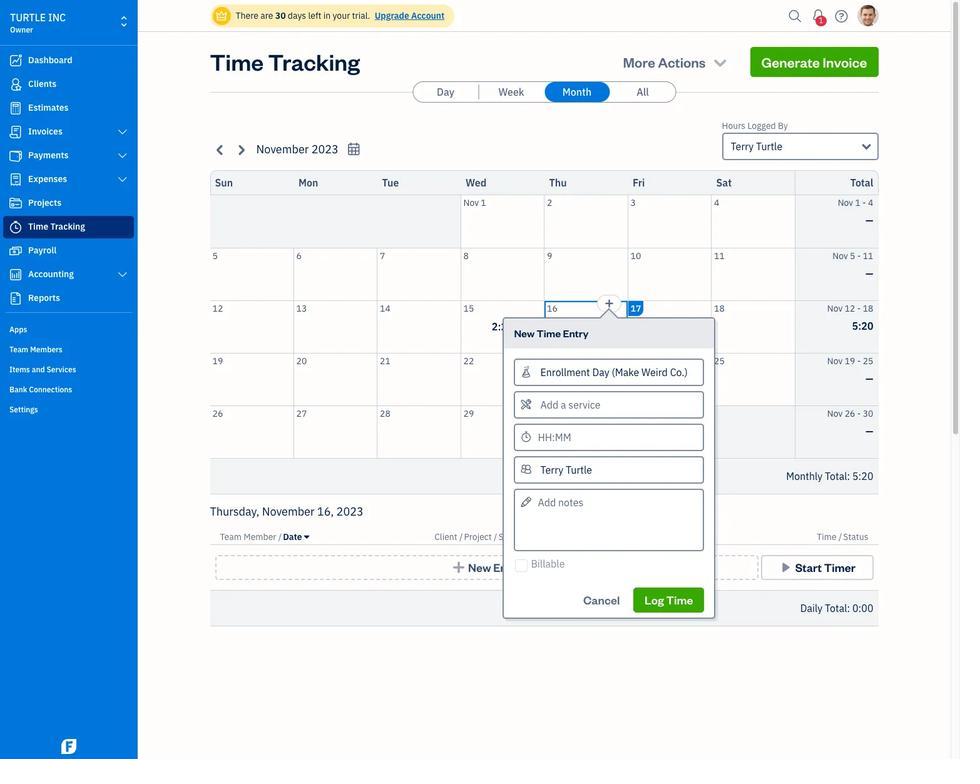 Task type: locate. For each thing, give the bounding box(es) containing it.
total for daily total
[[825, 602, 847, 615]]

1 vertical spatial tracking
[[50, 221, 85, 232]]

/ left 'note' link
[[530, 532, 533, 543]]

date
[[283, 532, 302, 543]]

2023
[[312, 142, 339, 157], [337, 505, 364, 519]]

new entry button
[[215, 555, 758, 580]]

note link
[[534, 532, 553, 543]]

total right monthly
[[825, 470, 847, 483]]

owner
[[10, 25, 33, 34]]

service
[[499, 532, 528, 543]]

new right "2:20"
[[514, 326, 535, 340]]

0 vertical spatial chevron large down image
[[117, 151, 128, 161]]

11 inside button
[[714, 250, 725, 261]]

1 11 from the left
[[714, 250, 725, 261]]

0 vertical spatial entry
[[563, 326, 589, 340]]

23 button
[[545, 353, 628, 405]]

dashboard image
[[8, 54, 23, 67]]

time right timer image
[[28, 221, 48, 232]]

2 5 from the left
[[850, 250, 855, 261]]

clients link
[[3, 73, 134, 96]]

time tracking down days
[[210, 47, 360, 76]]

— inside nov 19 - 25 —
[[866, 372, 874, 385]]

— for nov 1 - 4 —
[[866, 214, 874, 227]]

time tracking down projects link
[[28, 221, 85, 232]]

nov inside nov 26 - 30 —
[[828, 408, 843, 419]]

reports link
[[3, 287, 134, 310]]

1 horizontal spatial tracking
[[268, 47, 360, 76]]

30 down nov 19 - 25 —
[[863, 408, 874, 419]]

chevron large down image inside 'accounting' link
[[117, 270, 128, 280]]

bank
[[9, 385, 27, 394]]

26 down "19" button
[[213, 408, 223, 419]]

1 18 from the left
[[714, 303, 725, 314]]

12 button
[[210, 301, 293, 353]]

2 19 from the left
[[845, 355, 855, 367]]

—
[[866, 214, 874, 227], [866, 267, 874, 280], [866, 372, 874, 385], [866, 425, 874, 437]]

daily
[[801, 602, 823, 615]]

payment image
[[8, 150, 23, 162]]

turtle inc owner
[[10, 11, 66, 34]]

2 — from the top
[[866, 267, 874, 280]]

25 inside nov 19 - 25 —
[[863, 355, 874, 367]]

1 vertical spatial new
[[468, 560, 491, 575]]

thursday, november 16, 2023
[[210, 505, 364, 519]]

0 horizontal spatial 26
[[213, 408, 223, 419]]

2 25 from the left
[[863, 355, 874, 367]]

nov 5 - 11 —
[[833, 250, 874, 280]]

1 vertical spatial total
[[825, 470, 847, 483]]

18 down the "nov 5 - 11 —"
[[863, 303, 874, 314]]

1 horizontal spatial 1
[[819, 16, 824, 25]]

12 inside nov 12 - 18 5:20
[[845, 303, 855, 314]]

tracking down the left
[[268, 47, 360, 76]]

0 horizontal spatial 11
[[714, 250, 725, 261]]

team for team member /
[[220, 532, 242, 543]]

upgrade
[[375, 10, 409, 21]]

1 horizontal spatial 11
[[863, 250, 874, 261]]

total up nov 1 - 4 —
[[851, 177, 874, 189]]

new for new entry
[[468, 560, 491, 575]]

go to help image
[[832, 7, 852, 25]]

5:20 down nov 26 - 30 —
[[853, 470, 874, 483]]

turtle
[[756, 140, 783, 153]]

2 vertical spatial chevron large down image
[[117, 270, 128, 280]]

november
[[256, 142, 309, 157], [262, 505, 315, 519]]

5 inside the "nov 5 - 11 —"
[[850, 250, 855, 261]]

money image
[[8, 245, 23, 257]]

invoices
[[28, 126, 63, 137]]

week
[[499, 86, 524, 98]]

1 horizontal spatial 30
[[547, 408, 558, 419]]

0 horizontal spatial new
[[468, 560, 491, 575]]

9
[[547, 250, 552, 261]]

projects link
[[3, 192, 134, 215]]

0 horizontal spatial time tracking
[[28, 221, 85, 232]]

new right plus 'image'
[[468, 560, 491, 575]]

Add a client or project text field
[[515, 360, 703, 385]]

next month image
[[234, 142, 248, 157]]

log
[[645, 593, 664, 607]]

team down thursday,
[[220, 532, 242, 543]]

projects
[[28, 197, 61, 208]]

0 horizontal spatial 30
[[275, 10, 286, 21]]

1 up the "nov 5 - 11 —"
[[855, 197, 861, 208]]

0 horizontal spatial 19
[[213, 355, 223, 367]]

nov up the "nov 5 - 11 —"
[[838, 197, 853, 208]]

1 vertical spatial 5:20
[[853, 470, 874, 483]]

connections
[[29, 385, 72, 394]]

nov for nov 12 - 18 5:20
[[828, 303, 843, 314]]

0 horizontal spatial 1
[[481, 197, 486, 208]]

1 horizontal spatial entry
[[563, 326, 589, 340]]

choose a date image
[[347, 142, 361, 157]]

0 horizontal spatial 4
[[714, 197, 720, 208]]

time
[[210, 47, 264, 76], [28, 221, 48, 232], [537, 326, 561, 340], [817, 532, 837, 543], [666, 593, 693, 607]]

Add a team member text field
[[515, 457, 703, 482]]

1 horizontal spatial 25
[[863, 355, 874, 367]]

18
[[714, 303, 725, 314], [863, 303, 874, 314]]

accounting link
[[3, 264, 134, 286]]

26
[[213, 408, 223, 419], [845, 408, 855, 419]]

1 inside nov 1 - 4 —
[[855, 197, 861, 208]]

- inside nov 1 - 4 —
[[863, 197, 866, 208]]

/ left date
[[278, 532, 282, 543]]

26 inside button
[[213, 408, 223, 419]]

generate invoice button
[[750, 47, 879, 77]]

client / project / service / note
[[435, 532, 553, 543]]

18 down 11 button
[[714, 303, 725, 314]]

: for monthly total
[[847, 470, 850, 483]]

0 horizontal spatial 25
[[714, 355, 725, 367]]

19 down 12 button
[[213, 355, 223, 367]]

Duration text field
[[514, 424, 705, 451]]

1 vertical spatial chevron large down image
[[117, 175, 128, 185]]

expense image
[[8, 173, 23, 186]]

25 down nov 12 - 18 5:20
[[863, 355, 874, 367]]

new inside button
[[468, 560, 491, 575]]

0 vertical spatial november
[[256, 142, 309, 157]]

— for nov 19 - 25 —
[[866, 372, 874, 385]]

1 vertical spatial entry
[[493, 560, 522, 575]]

1 — from the top
[[866, 214, 874, 227]]

account
[[411, 10, 445, 21]]

1 vertical spatial :
[[847, 602, 850, 615]]

— inside nov 26 - 30 —
[[866, 425, 874, 437]]

30 down 23 button
[[547, 408, 558, 419]]

nov down nov 1 - 4 —
[[833, 250, 848, 261]]

— up nov 26 - 30 —
[[866, 372, 874, 385]]

:
[[847, 470, 850, 483], [847, 602, 850, 615]]

1 horizontal spatial 4
[[868, 197, 874, 208]]

reports
[[28, 292, 60, 304]]

nov inside nov 19 - 25 —
[[828, 355, 843, 367]]

— up 'monthly total : 5:20'
[[866, 425, 874, 437]]

: right monthly
[[847, 470, 850, 483]]

team members link
[[3, 340, 134, 359]]

- inside the "nov 5 - 11 —"
[[858, 250, 861, 261]]

chevron large down image for payments
[[117, 151, 128, 161]]

— inside the "nov 5 - 11 —"
[[866, 267, 874, 280]]

2023 left choose a date "image"
[[312, 142, 339, 157]]

12 down the "nov 5 - 11 —"
[[845, 303, 855, 314]]

0 horizontal spatial entry
[[493, 560, 522, 575]]

0 horizontal spatial 18
[[714, 303, 725, 314]]

19 button
[[210, 353, 293, 405]]

2 chevron large down image from the top
[[117, 175, 128, 185]]

total right daily
[[825, 602, 847, 615]]

all link
[[610, 82, 675, 102]]

new entry
[[468, 560, 522, 575]]

start timer
[[796, 560, 856, 575]]

chart image
[[8, 269, 23, 281]]

13
[[296, 303, 307, 314]]

/ left service
[[494, 532, 497, 543]]

- for nov 1 - 4 —
[[863, 197, 866, 208]]

6 button
[[294, 248, 377, 300]]

are
[[261, 10, 273, 21]]

1 vertical spatial time tracking
[[28, 221, 85, 232]]

/ left status
[[839, 532, 842, 543]]

time down 16
[[537, 326, 561, 340]]

left
[[308, 10, 321, 21]]

more actions button
[[612, 47, 740, 77]]

report image
[[8, 292, 23, 305]]

nov inside nov 12 - 18 5:20
[[828, 303, 843, 314]]

6
[[296, 250, 302, 261]]

tracking inside main element
[[50, 221, 85, 232]]

2 4 from the left
[[868, 197, 874, 208]]

tracking down projects link
[[50, 221, 85, 232]]

items and services link
[[3, 360, 134, 379]]

- for nov 19 - 25 —
[[858, 355, 861, 367]]

— up the "nov 5 - 11 —"
[[866, 214, 874, 227]]

expenses link
[[3, 168, 134, 191]]

0 horizontal spatial team
[[9, 345, 28, 354]]

26 down nov 19 - 25 —
[[845, 408, 855, 419]]

1 5 from the left
[[213, 250, 218, 261]]

19
[[213, 355, 223, 367], [845, 355, 855, 367]]

time right log
[[666, 593, 693, 607]]

19 inside nov 19 - 25 —
[[845, 355, 855, 367]]

project image
[[8, 197, 23, 210]]

0 vertical spatial time tracking
[[210, 47, 360, 76]]

: left 0:00
[[847, 602, 850, 615]]

0 vertical spatial team
[[9, 345, 28, 354]]

1 19 from the left
[[213, 355, 223, 367]]

24 button
[[628, 353, 711, 405]]

30 inside 30 button
[[547, 408, 558, 419]]

1 horizontal spatial 26
[[845, 408, 855, 419]]

20
[[296, 355, 307, 367]]

2 horizontal spatial 30
[[863, 408, 874, 419]]

3 chevron large down image from the top
[[117, 270, 128, 280]]

- inside nov 19 - 25 —
[[858, 355, 861, 367]]

play image
[[779, 562, 793, 574]]

nov down wed
[[464, 197, 479, 208]]

1 12 from the left
[[213, 303, 223, 314]]

1 4 from the left
[[714, 197, 720, 208]]

0 vertical spatial new
[[514, 326, 535, 340]]

time tracking inside main element
[[28, 221, 85, 232]]

team inside main element
[[9, 345, 28, 354]]

2 26 from the left
[[845, 408, 855, 419]]

1 : from the top
[[847, 470, 850, 483]]

2023 right 16,
[[337, 505, 364, 519]]

november up date
[[262, 505, 315, 519]]

1 vertical spatial team
[[220, 532, 242, 543]]

0 horizontal spatial 12
[[213, 303, 223, 314]]

5:20 up nov 19 - 25 —
[[852, 320, 874, 332]]

0 vertical spatial 5:20
[[852, 320, 874, 332]]

2 vertical spatial total
[[825, 602, 847, 615]]

chevron large down image
[[117, 151, 128, 161], [117, 175, 128, 185], [117, 270, 128, 280]]

nov down nov 19 - 25 —
[[828, 408, 843, 419]]

2 horizontal spatial 1
[[855, 197, 861, 208]]

25 down '18' button
[[714, 355, 725, 367]]

1 inside button
[[481, 197, 486, 208]]

1 horizontal spatial 12
[[845, 303, 855, 314]]

date link
[[283, 532, 309, 543]]

new time entry
[[514, 326, 589, 340]]

1 horizontal spatial team
[[220, 532, 242, 543]]

11 down nov 1 - 4 —
[[863, 250, 874, 261]]

2 : from the top
[[847, 602, 850, 615]]

19 down nov 12 - 18 5:20
[[845, 355, 855, 367]]

november right next month image
[[256, 142, 309, 157]]

1 horizontal spatial new
[[514, 326, 535, 340]]

0 horizontal spatial 5
[[213, 250, 218, 261]]

nov inside the "nov 5 - 11 —"
[[833, 250, 848, 261]]

1 horizontal spatial time tracking
[[210, 47, 360, 76]]

2 11 from the left
[[863, 250, 874, 261]]

— up nov 12 - 18 5:20
[[866, 267, 874, 280]]

team members
[[9, 345, 62, 354]]

nov down nov 12 - 18 5:20
[[828, 355, 843, 367]]

3 — from the top
[[866, 372, 874, 385]]

- inside nov 12 - 18 5:20
[[858, 303, 861, 314]]

time tracking
[[210, 47, 360, 76], [28, 221, 85, 232]]

estimates
[[28, 102, 69, 113]]

5 button
[[210, 248, 293, 300]]

in
[[323, 10, 331, 21]]

30 right are
[[275, 10, 286, 21]]

1 25 from the left
[[714, 355, 725, 367]]

payments link
[[3, 145, 134, 167]]

status
[[843, 532, 869, 543]]

18 inside nov 12 - 18 5:20
[[863, 303, 874, 314]]

11
[[714, 250, 725, 261], [863, 250, 874, 261]]

5:20
[[852, 320, 874, 332], [853, 470, 874, 483]]

/ right 'client'
[[460, 532, 463, 543]]

11 down 4 button
[[714, 250, 725, 261]]

day
[[437, 86, 454, 98]]

0 vertical spatial :
[[847, 470, 850, 483]]

4 — from the top
[[866, 425, 874, 437]]

- inside nov 26 - 30 —
[[858, 408, 861, 419]]

project link
[[464, 532, 494, 543]]

chevron large down image for expenses
[[117, 175, 128, 185]]

chevron large down image
[[117, 127, 128, 137]]

nov for nov 26 - 30 —
[[828, 408, 843, 419]]

chevron large down image inside expenses 'link'
[[117, 175, 128, 185]]

— inside nov 1 - 4 —
[[866, 214, 874, 227]]

1 26 from the left
[[213, 408, 223, 419]]

1 horizontal spatial 18
[[863, 303, 874, 314]]

1 chevron large down image from the top
[[117, 151, 128, 161]]

invoice image
[[8, 126, 23, 138]]

caretdown image
[[304, 532, 309, 542]]

team
[[9, 345, 28, 354], [220, 532, 242, 543]]

time tracking link
[[3, 216, 134, 239]]

nov inside nov 1 button
[[464, 197, 479, 208]]

2 12 from the left
[[845, 303, 855, 314]]

1 horizontal spatial 19
[[845, 355, 855, 367]]

cancel button
[[572, 588, 631, 613]]

0 horizontal spatial tracking
[[50, 221, 85, 232]]

team down apps
[[9, 345, 28, 354]]

- for nov 26 - 30 —
[[858, 408, 861, 419]]

nov down the "nov 5 - 11 —"
[[828, 303, 843, 314]]

12 down 5 button
[[213, 303, 223, 314]]

0:00
[[853, 602, 874, 615]]

1 horizontal spatial 5
[[850, 250, 855, 261]]

nov inside nov 1 - 4 —
[[838, 197, 853, 208]]

1 down wed
[[481, 197, 486, 208]]

2 18 from the left
[[863, 303, 874, 314]]

1 left go to help icon
[[819, 16, 824, 25]]



Task type: describe. For each thing, give the bounding box(es) containing it.
nov for nov 5 - 11 —
[[833, 250, 848, 261]]

logged
[[748, 120, 776, 131]]

your
[[333, 10, 350, 21]]

3:00
[[659, 321, 680, 333]]

time down there
[[210, 47, 264, 76]]

14 button
[[377, 301, 460, 353]]

1 vertical spatial 2023
[[337, 505, 364, 519]]

time inside button
[[666, 593, 693, 607]]

thu
[[549, 177, 567, 189]]

time left status
[[817, 532, 837, 543]]

- for nov 5 - 11 —
[[858, 250, 861, 261]]

18 inside button
[[714, 303, 725, 314]]

members
[[30, 345, 62, 354]]

5 / from the left
[[839, 532, 842, 543]]

21 button
[[377, 353, 460, 405]]

month link
[[545, 82, 610, 102]]

0 vertical spatial 2023
[[312, 142, 339, 157]]

log time button
[[634, 588, 705, 613]]

generate
[[762, 53, 820, 71]]

expenses
[[28, 173, 67, 185]]

nov 1
[[464, 197, 486, 208]]

23
[[547, 355, 558, 367]]

sat
[[716, 177, 732, 189]]

client
[[435, 532, 457, 543]]

3
[[631, 197, 636, 208]]

previous month image
[[213, 142, 228, 157]]

new for new time entry
[[514, 326, 535, 340]]

16 button
[[545, 301, 628, 353]]

26 button
[[210, 406, 293, 458]]

total for monthly total
[[825, 470, 847, 483]]

turtle
[[10, 11, 46, 24]]

apps link
[[3, 320, 134, 339]]

bank connections link
[[3, 380, 134, 399]]

settings
[[9, 405, 38, 414]]

19 inside "19" button
[[213, 355, 223, 367]]

by
[[778, 120, 788, 131]]

sun
[[215, 177, 233, 189]]

payroll
[[28, 245, 57, 256]]

nov 1 - 4 —
[[838, 197, 874, 227]]

Add notes text field
[[514, 489, 705, 551]]

18 button
[[712, 301, 795, 353]]

28 button
[[377, 406, 460, 458]]

nov 12 - 18 5:20
[[828, 303, 874, 332]]

4 inside button
[[714, 197, 720, 208]]

apps
[[9, 325, 27, 334]]

upgrade account link
[[372, 10, 445, 21]]

4 inside nov 1 - 4 —
[[868, 197, 874, 208]]

thursday,
[[210, 505, 259, 519]]

2 / from the left
[[460, 532, 463, 543]]

wed
[[466, 177, 487, 189]]

25 inside button
[[714, 355, 725, 367]]

Add a service text field
[[515, 392, 703, 417]]

entry inside new entry button
[[493, 560, 522, 575]]

11 inside the "nov 5 - 11 —"
[[863, 250, 874, 261]]

nov for nov 19 - 25 —
[[828, 355, 843, 367]]

status link
[[843, 532, 869, 543]]

inc
[[48, 11, 66, 24]]

30 button
[[545, 406, 628, 458]]

9 button
[[545, 248, 628, 300]]

time inside main element
[[28, 221, 48, 232]]

freshbooks image
[[59, 739, 79, 754]]

timer image
[[8, 221, 23, 234]]

estimate image
[[8, 102, 23, 115]]

7 button
[[377, 248, 460, 300]]

all
[[637, 86, 649, 98]]

3 / from the left
[[494, 532, 497, 543]]

settings link
[[3, 400, 134, 419]]

nov 1 button
[[461, 195, 544, 248]]

1 / from the left
[[278, 532, 282, 543]]

12 inside button
[[213, 303, 223, 314]]

main element
[[0, 0, 169, 759]]

team for team members
[[9, 345, 28, 354]]

actions
[[658, 53, 706, 71]]

nov 19 - 25 —
[[828, 355, 874, 385]]

1 button
[[809, 3, 829, 28]]

10
[[631, 250, 641, 261]]

14
[[380, 303, 391, 314]]

plus image
[[452, 562, 466, 574]]

client image
[[8, 78, 23, 91]]

0 vertical spatial total
[[851, 177, 874, 189]]

log time
[[645, 593, 693, 607]]

26 inside nov 26 - 30 —
[[845, 408, 855, 419]]

chevron large down image for accounting
[[117, 270, 128, 280]]

and
[[32, 365, 45, 374]]

chevrondown image
[[712, 53, 729, 71]]

15
[[464, 303, 474, 314]]

service link
[[499, 532, 530, 543]]

16
[[547, 303, 558, 314]]

nov for nov 1
[[464, 197, 479, 208]]

1 for nov 1
[[481, 197, 486, 208]]

daily total : 0:00
[[801, 602, 874, 615]]

22
[[464, 355, 474, 367]]

note
[[534, 532, 553, 543]]

add a time entry image
[[604, 296, 614, 311]]

5 inside button
[[213, 250, 218, 261]]

— for nov 5 - 11 —
[[866, 267, 874, 280]]

1 inside dropdown button
[[819, 16, 824, 25]]

crown image
[[215, 9, 228, 22]]

services
[[47, 365, 76, 374]]

: for daily total
[[847, 602, 850, 615]]

2:20
[[492, 321, 513, 333]]

17
[[631, 303, 641, 314]]

30 inside nov 26 - 30 —
[[863, 408, 874, 419]]

team member /
[[220, 532, 282, 543]]

estimates link
[[3, 97, 134, 120]]

day link
[[413, 82, 478, 102]]

more actions
[[623, 53, 706, 71]]

— for nov 26 - 30 —
[[866, 425, 874, 437]]

0 vertical spatial tracking
[[268, 47, 360, 76]]

nov for nov 1 - 4 —
[[838, 197, 853, 208]]

27 button
[[294, 406, 377, 458]]

1 vertical spatial november
[[262, 505, 315, 519]]

4 button
[[712, 195, 795, 248]]

trial.
[[352, 10, 370, 21]]

29
[[464, 408, 474, 419]]

tue
[[382, 177, 399, 189]]

22 button
[[461, 353, 544, 405]]

month
[[563, 86, 592, 98]]

1 for nov 1 - 4 —
[[855, 197, 861, 208]]

mon
[[299, 177, 318, 189]]

- for nov 12 - 18 5:20
[[858, 303, 861, 314]]

5:20 inside nov 12 - 18 5:20
[[852, 320, 874, 332]]

8 button
[[461, 248, 544, 300]]

search image
[[785, 7, 805, 25]]

invoices link
[[3, 121, 134, 143]]

8
[[464, 250, 469, 261]]

bank connections
[[9, 385, 72, 394]]

24
[[631, 355, 641, 367]]

payments
[[28, 150, 69, 161]]

cancel
[[583, 593, 620, 607]]

there
[[236, 10, 258, 21]]

4 / from the left
[[530, 532, 533, 543]]



Task type: vqa. For each thing, say whether or not it's contained in the screenshot.
the bottommost TOTAL
yes



